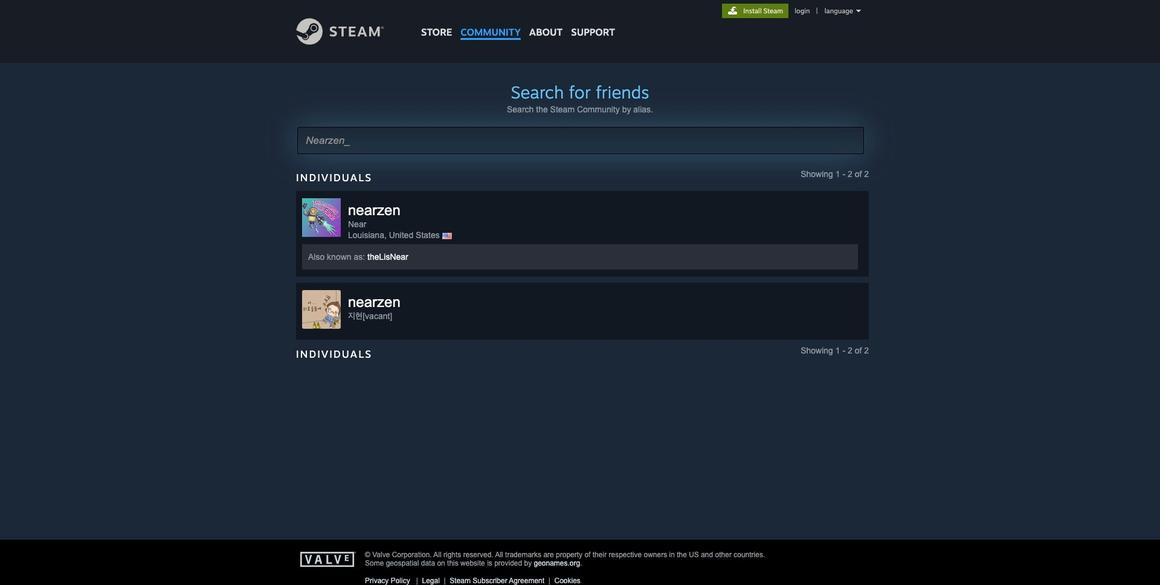 Task type: locate. For each thing, give the bounding box(es) containing it.
None text field
[[297, 127, 865, 154]]

global menu navigation
[[417, 0, 620, 44]]



Task type: describe. For each thing, give the bounding box(es) containing it.
account menu navigation
[[723, 4, 865, 18]]

valve logo image
[[300, 552, 359, 568]]

link to the steam homepage image
[[296, 18, 403, 45]]



Task type: vqa. For each thing, say whether or not it's contained in the screenshot.
All
no



